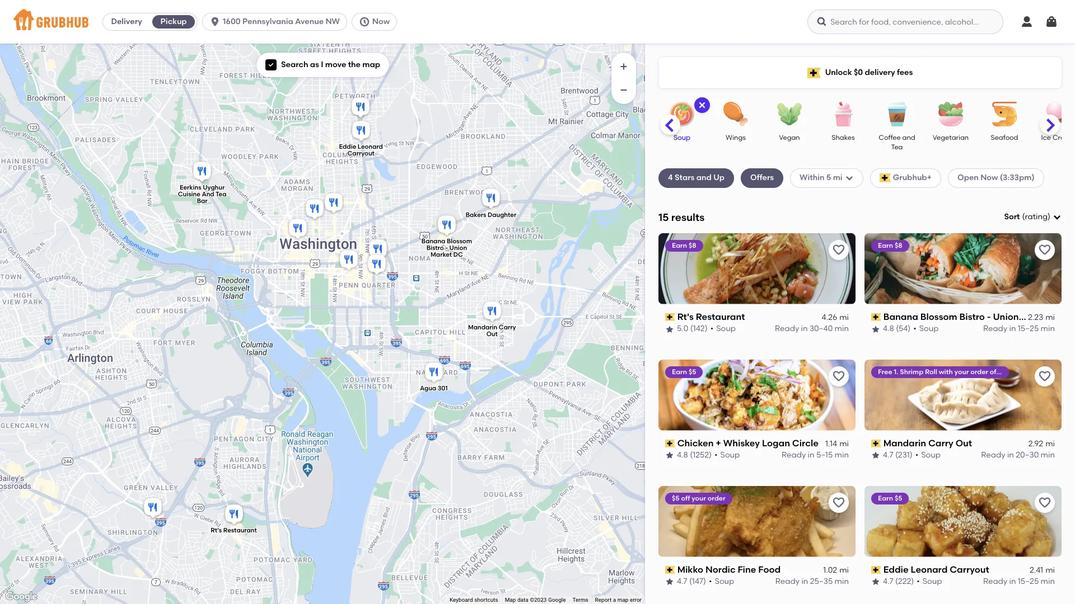 Task type: describe. For each thing, give the bounding box(es) containing it.
subscription pass image for rt's restaurant
[[665, 314, 675, 322]]

min for chicken + whiskey logan circle
[[835, 451, 849, 461]]

ready for mandarin carry out
[[981, 451, 1006, 461]]

fees
[[897, 68, 913, 77]]

star icon image for banana blossom bistro - union market dc
[[871, 325, 880, 334]]

subscription pass image for banana blossom bistro - union market dc
[[871, 314, 881, 322]]

shortcuts
[[474, 598, 498, 604]]

mi for bistro
[[1046, 313, 1055, 323]]

mi for carryout
[[1046, 566, 1055, 576]]

daughter
[[488, 211, 516, 219]]

mikko nordic fine food image
[[304, 198, 326, 222]]

none field containing sort
[[1004, 212, 1062, 223]]

chicken + whiskey logan circle logo image
[[659, 360, 856, 431]]

fine
[[738, 565, 756, 576]]

min for eddie leonard carryout
[[1041, 578, 1055, 587]]

union for banana blossom bistro - union market dc mandarin carry out
[[450, 244, 467, 252]]

pho viet usa image
[[349, 96, 372, 120]]

star icon image for rt's restaurant
[[665, 325, 674, 334]]

$0
[[854, 68, 863, 77]]

2.41
[[1030, 566, 1044, 576]]

eddie leonard carryout image
[[350, 119, 372, 144]]

google
[[548, 598, 566, 604]]

rating
[[1025, 212, 1048, 222]]

little beet image
[[367, 238, 389, 263]]

0 vertical spatial map
[[363, 60, 380, 69]]

keyboard
[[450, 598, 473, 604]]

subscription pass image for mandarin carry out
[[871, 440, 881, 448]]

1 horizontal spatial eddie
[[884, 565, 909, 576]]

5.0 (142)
[[677, 324, 708, 334]]

ready in 20–30 min
[[981, 451, 1055, 461]]

google image
[[3, 590, 40, 605]]

save this restaurant button for rt's restaurant
[[829, 240, 849, 260]]

1600 pennsylvania avenue nw button
[[202, 13, 352, 31]]

within
[[800, 173, 825, 183]]

eerkins uyghur cuisine and tea bar image
[[191, 160, 213, 185]]

carryout inside map region
[[348, 150, 375, 157]]

1.14 mi
[[826, 440, 849, 449]]

2.41 mi
[[1030, 566, 1055, 576]]

logan
[[762, 438, 790, 449]]

ready in 5–15 min
[[782, 451, 849, 461]]

blossom for banana blossom bistro - union market dc
[[921, 312, 958, 322]]

pennsylvania
[[242, 17, 293, 26]]

ready in 15–25 min for carryout
[[983, 578, 1055, 587]]

)
[[1048, 212, 1051, 222]]

now button
[[352, 13, 402, 31]]

0 vertical spatial your
[[955, 368, 969, 376]]

1.
[[894, 368, 899, 376]]

rt's restaurant inside map region
[[211, 528, 257, 535]]

search as i move the map
[[281, 60, 380, 69]]

svg image inside field
[[1053, 213, 1062, 222]]

results
[[671, 211, 705, 224]]

ready for rt's restaurant
[[775, 324, 799, 334]]

bar
[[197, 198, 208, 205]]

$30+
[[998, 368, 1014, 376]]

mikko nordic fine food
[[678, 565, 781, 576]]

0 horizontal spatial $5
[[672, 495, 680, 503]]

eddie leonard carryout inside map region
[[339, 143, 383, 157]]

1 vertical spatial leonard
[[911, 565, 948, 576]]

15–25 for eddie leonard carryout
[[1018, 578, 1039, 587]]

(3:33pm)
[[1000, 173, 1035, 183]]

save this restaurant image for banana blossom bistro - union market dc
[[1038, 244, 1052, 257]]

eddie inside map region
[[339, 143, 356, 150]]

main navigation navigation
[[0, 0, 1075, 44]]

wings image
[[716, 102, 756, 127]]

keyboard shortcuts
[[450, 598, 498, 604]]

1 horizontal spatial map
[[618, 598, 629, 604]]

star icon image for mandarin carry out
[[871, 452, 880, 461]]

banana blossom bistro - union market dc image
[[436, 214, 458, 239]]

agua 301 image
[[423, 361, 445, 386]]

map data ©2023 google
[[505, 598, 566, 604]]

of
[[990, 368, 997, 376]]

0 vertical spatial restaurant
[[696, 312, 745, 322]]

mikko nordic fine food logo image
[[659, 486, 856, 558]]

report
[[595, 598, 612, 604]]

• for carry
[[916, 451, 919, 461]]

eerkins
[[180, 184, 201, 191]]

4
[[668, 173, 673, 183]]

4.26 mi
[[822, 313, 849, 323]]

(231)
[[896, 451, 913, 461]]

mi for whiskey
[[840, 440, 849, 449]]

1 horizontal spatial order
[[971, 368, 989, 376]]

earn for eddie leonard carryout
[[878, 495, 893, 503]]

1.02 mi
[[823, 566, 849, 576]]

free 1. shrimp roll with your order of $30+
[[878, 368, 1014, 376]]

eerkins uyghur cuisine and tea bar
[[178, 184, 227, 205]]

svg image inside 1600 pennsylvania avenue nw button
[[210, 16, 221, 27]]

soup for bistro
[[920, 324, 939, 334]]

restaurant inside map region
[[223, 528, 257, 535]]

ready in 25–35 min
[[776, 578, 849, 587]]

5
[[827, 173, 831, 183]]

bistro for banana blossom bistro - union market dc mandarin carry out
[[427, 244, 444, 252]]

pickup
[[161, 17, 187, 26]]

absolute noodle image
[[366, 253, 388, 278]]

soup right "(142)"
[[716, 324, 736, 334]]

the
[[348, 60, 361, 69]]

with
[[939, 368, 953, 376]]

$8 for rt's
[[689, 242, 696, 250]]

mason's famous lobster rolls-arlington image
[[142, 497, 164, 521]]

free
[[878, 368, 893, 376]]

min for mandarin carry out
[[1041, 451, 1055, 461]]

• for nordic
[[709, 578, 712, 587]]

earn for chicken + whiskey logan circle
[[672, 368, 687, 376]]

now inside button
[[372, 17, 390, 26]]

1 horizontal spatial rt's
[[678, 312, 694, 322]]

star icon image for mikko nordic fine food
[[665, 578, 674, 587]]

nw
[[326, 17, 340, 26]]

• for blossom
[[914, 324, 917, 334]]

agua
[[420, 385, 436, 393]]

1 horizontal spatial rt's restaurant
[[678, 312, 745, 322]]

subscription pass image for chicken + whiskey logan circle
[[665, 440, 675, 448]]

min for mikko nordic fine food
[[835, 578, 849, 587]]

mi for out
[[1046, 440, 1055, 449]]

and inside coffee and tea
[[903, 134, 916, 142]]

5–15
[[817, 451, 833, 461]]

0 horizontal spatial order
[[708, 495, 726, 503]]

data
[[517, 598, 529, 604]]

ready for eddie leonard carryout
[[983, 578, 1008, 587]]

soup image
[[663, 102, 702, 127]]

dc for banana blossom bistro - union market dc
[[1055, 312, 1069, 322]]

sort ( rating )
[[1004, 212, 1051, 222]]

terms
[[573, 598, 588, 604]]

search
[[281, 60, 308, 69]]

star icon image for chicken + whiskey logan circle
[[665, 452, 674, 461]]

1 vertical spatial carryout
[[950, 565, 990, 576]]

as
[[310, 60, 319, 69]]

ready in 30–40 min
[[775, 324, 849, 334]]

delivery button
[[103, 13, 150, 31]]

2.92 mi
[[1029, 440, 1055, 449]]

in for chicken + whiskey logan circle
[[808, 451, 815, 461]]

soup for carryout
[[923, 578, 942, 587]]

2.23
[[1028, 313, 1044, 323]]

mandarin carry out image
[[481, 300, 504, 325]]

coffee and tea
[[879, 134, 916, 151]]

i
[[321, 60, 323, 69]]

mandarin carry out logo image
[[865, 360, 1062, 431]]

4.8 for banana blossom bistro - union market dc
[[883, 324, 894, 334]]

ready for banana blossom bistro - union market dc
[[983, 324, 1008, 334]]

0 horizontal spatial and
[[697, 173, 712, 183]]

roll
[[925, 368, 937, 376]]

earn $8 for rt's
[[672, 242, 696, 250]]

market for banana blossom bistro - union market dc
[[1021, 312, 1052, 322]]

carry inside banana blossom bistro - union market dc mandarin carry out
[[499, 324, 516, 332]]

stars
[[675, 173, 695, 183]]

mikko
[[678, 565, 703, 576]]

• soup for blossom
[[914, 324, 939, 334]]

grubhub plus flag logo image for unlock $0 delivery fees
[[807, 67, 821, 78]]

1.14
[[826, 440, 837, 449]]

plus icon image
[[618, 61, 630, 72]]

banana blossom bistro - union market dc logo image
[[865, 233, 1062, 305]]

save this restaurant button for mandarin carry out
[[1035, 367, 1055, 387]]

sushi aoi image
[[338, 249, 360, 273]]

earn $5 for chicken
[[672, 368, 696, 376]]

vegan
[[779, 134, 800, 142]]

4 stars and up
[[668, 173, 725, 183]]

save this restaurant image for eddie leonard carryout
[[1038, 497, 1052, 510]]

20–30
[[1016, 451, 1039, 461]]

chicken + whiskey logan circle image
[[323, 192, 345, 216]]

coffee
[[879, 134, 901, 142]]

mason's famous lobster rolls image
[[287, 217, 309, 242]]

whiskey
[[724, 438, 760, 449]]

svg image inside now button
[[359, 16, 370, 27]]

• soup for carry
[[916, 451, 941, 461]]

save this restaurant image
[[1038, 370, 1052, 383]]

2.92
[[1029, 440, 1044, 449]]

rt's restaurant image
[[223, 504, 245, 528]]

4.7 for mandarin carry out
[[883, 451, 894, 461]]

circle
[[792, 438, 819, 449]]



Task type: vqa. For each thing, say whether or not it's contained in the screenshot.


Task type: locate. For each thing, give the bounding box(es) containing it.
and
[[903, 134, 916, 142], [697, 173, 712, 183]]

union for banana blossom bistro - union market dc
[[993, 312, 1019, 322]]

earn for rt's restaurant
[[672, 242, 687, 250]]

unlock
[[825, 68, 852, 77]]

0 vertical spatial leonard
[[358, 143, 383, 150]]

market inside banana blossom bistro - union market dc mandarin carry out
[[431, 251, 452, 258]]

15–25
[[1018, 324, 1039, 334], [1018, 578, 1039, 587]]

dc inside banana blossom bistro - union market dc mandarin carry out
[[453, 251, 463, 258]]

svg image
[[359, 16, 370, 27], [698, 101, 707, 110]]

1 vertical spatial eddie leonard carryout
[[884, 565, 990, 576]]

(1252)
[[690, 451, 712, 461]]

0 vertical spatial bistro
[[427, 244, 444, 252]]

0 vertical spatial grubhub plus flag logo image
[[807, 67, 821, 78]]

1 horizontal spatial tea
[[891, 144, 903, 151]]

order
[[971, 368, 989, 376], [708, 495, 726, 503]]

subscription pass image
[[665, 440, 675, 448], [871, 440, 881, 448], [871, 567, 881, 575]]

union down banana blossom bistro - union market dc icon
[[450, 244, 467, 252]]

1 vertical spatial bistro
[[960, 312, 985, 322]]

ready in 15–25 min
[[983, 324, 1055, 334], [983, 578, 1055, 587]]

in for mikko nordic fine food
[[802, 578, 808, 587]]

bakers
[[466, 211, 486, 219]]

1 vertical spatial order
[[708, 495, 726, 503]]

0 horizontal spatial 4.8
[[677, 451, 688, 461]]

0 horizontal spatial leonard
[[358, 143, 383, 150]]

0 vertical spatial carry
[[499, 324, 516, 332]]

soup for out
[[921, 451, 941, 461]]

ready in 15–25 min for bistro
[[983, 324, 1055, 334]]

1 vertical spatial svg image
[[698, 101, 707, 110]]

301
[[438, 385, 448, 393]]

0 vertical spatial dc
[[453, 251, 463, 258]]

mi right 2.92
[[1046, 440, 1055, 449]]

0 horizontal spatial carry
[[499, 324, 516, 332]]

eddie leonard carryout down pho viet usa icon
[[339, 143, 383, 157]]

1600
[[223, 17, 241, 26]]

nordic
[[706, 565, 736, 576]]

0 horizontal spatial out
[[487, 331, 498, 338]]

$8 for banana
[[895, 242, 903, 250]]

4.7 left (231)
[[883, 451, 894, 461]]

soup right (222)
[[923, 578, 942, 587]]

(142)
[[690, 324, 708, 334]]

+
[[716, 438, 721, 449]]

©2023
[[530, 598, 547, 604]]

1 vertical spatial ready in 15–25 min
[[983, 578, 1055, 587]]

within 5 mi
[[800, 173, 843, 183]]

tea
[[891, 144, 903, 151], [216, 191, 227, 198]]

5.0
[[677, 324, 689, 334]]

1 vertical spatial out
[[956, 438, 972, 449]]

soup down the soup image
[[674, 134, 691, 142]]

1 horizontal spatial earn $5
[[878, 495, 903, 503]]

bistro inside banana blossom bistro - union market dc mandarin carry out
[[427, 244, 444, 252]]

0 vertical spatial eddie leonard carryout
[[339, 143, 383, 157]]

0 horizontal spatial earn $5
[[672, 368, 696, 376]]

mi right 1.02
[[840, 566, 849, 576]]

and left up
[[697, 173, 712, 183]]

• soup right (222)
[[917, 578, 942, 587]]

earn $8
[[672, 242, 696, 250], [878, 242, 903, 250]]

0 horizontal spatial rt's restaurant
[[211, 528, 257, 535]]

1 vertical spatial earn $5
[[878, 495, 903, 503]]

mi right 1.14
[[840, 440, 849, 449]]

star icon image
[[665, 325, 674, 334], [871, 325, 880, 334], [665, 452, 674, 461], [871, 452, 880, 461], [665, 578, 674, 587], [871, 578, 880, 587]]

banana for banana blossom bistro - union market dc
[[884, 312, 919, 322]]

eddie up 4.7 (222)
[[884, 565, 909, 576]]

4.8 down chicken
[[677, 451, 688, 461]]

0 vertical spatial out
[[487, 331, 498, 338]]

0 horizontal spatial earn $8
[[672, 242, 696, 250]]

star icon image left 4.7 (147)
[[665, 578, 674, 587]]

out down mandarin carry out image
[[487, 331, 498, 338]]

1 $8 from the left
[[689, 242, 696, 250]]

0 vertical spatial rt's
[[678, 312, 694, 322]]

grubhub plus flag logo image left unlock
[[807, 67, 821, 78]]

min down 4.26 mi
[[835, 324, 849, 334]]

report a map error
[[595, 598, 642, 604]]

1 horizontal spatial and
[[903, 134, 916, 142]]

min for banana blossom bistro - union market dc
[[1041, 324, 1055, 334]]

0 horizontal spatial your
[[692, 495, 706, 503]]

grubhub plus flag logo image left grubhub+
[[880, 174, 891, 183]]

open now (3:33pm)
[[958, 173, 1035, 183]]

1 vertical spatial mandarin
[[884, 438, 926, 449]]

out down mandarin carry out logo
[[956, 438, 972, 449]]

market
[[431, 251, 452, 258], [1021, 312, 1052, 322]]

1 horizontal spatial mandarin
[[884, 438, 926, 449]]

rt's restaurant logo image
[[659, 233, 856, 305]]

star icon image left 5.0
[[665, 325, 674, 334]]

1 vertical spatial blossom
[[921, 312, 958, 322]]

1 vertical spatial restaurant
[[223, 528, 257, 535]]

0 vertical spatial 15–25
[[1018, 324, 1039, 334]]

subscription pass image
[[665, 314, 675, 322], [871, 314, 881, 322], [665, 567, 675, 575]]

$5 for chicken + whiskey logan circle
[[689, 368, 696, 376]]

map
[[363, 60, 380, 69], [618, 598, 629, 604]]

None field
[[1004, 212, 1062, 223]]

rt's inside map region
[[211, 528, 222, 535]]

svg image right the 'nw'
[[359, 16, 370, 27]]

ready in 15–25 min down the 2.23 on the bottom right of the page
[[983, 324, 1055, 334]]

1 horizontal spatial dc
[[1055, 312, 1069, 322]]

• for leonard
[[917, 578, 920, 587]]

mi
[[833, 173, 843, 183], [840, 313, 849, 323], [1046, 313, 1055, 323], [840, 440, 849, 449], [1046, 440, 1055, 449], [840, 566, 849, 576], [1046, 566, 1055, 576]]

soup right (54)
[[920, 324, 939, 334]]

• soup down nordic
[[709, 578, 734, 587]]

in for banana blossom bistro - union market dc
[[1010, 324, 1016, 334]]

1 horizontal spatial restaurant
[[696, 312, 745, 322]]

1 horizontal spatial now
[[981, 173, 998, 183]]

0 horizontal spatial mandarin
[[468, 324, 497, 332]]

1 horizontal spatial 4.8
[[883, 324, 894, 334]]

1 horizontal spatial blossom
[[921, 312, 958, 322]]

grubhub plus flag logo image for grubhub+
[[880, 174, 891, 183]]

eddie leonard carryout logo image
[[865, 486, 1062, 558]]

dc down banana blossom bistro - union market dc icon
[[453, 251, 463, 258]]

save this restaurant button for chicken + whiskey logan circle
[[829, 367, 849, 387]]

4.8 left (54)
[[883, 324, 894, 334]]

map
[[505, 598, 516, 604]]

0 vertical spatial eddie
[[339, 143, 356, 150]]

0 vertical spatial -
[[445, 244, 448, 252]]

now right the open
[[981, 173, 998, 183]]

0 horizontal spatial dc
[[453, 251, 463, 258]]

blossom for banana blossom bistro - union market dc mandarin carry out
[[447, 238, 472, 245]]

map right the
[[363, 60, 380, 69]]

bistro down banana blossom bistro - union market dc logo
[[960, 312, 985, 322]]

tea right the and
[[216, 191, 227, 198]]

4.26
[[822, 313, 837, 323]]

0 horizontal spatial $8
[[689, 242, 696, 250]]

15 results
[[659, 211, 705, 224]]

banana blossom bistro - union market dc
[[884, 312, 1069, 322]]

mi right the 2.23 on the bottom right of the page
[[1046, 313, 1055, 323]]

soup down the mandarin carry out
[[921, 451, 941, 461]]

mandarin carry out
[[884, 438, 972, 449]]

1 vertical spatial union
[[993, 312, 1019, 322]]

bistro down banana blossom bistro - union market dc icon
[[427, 244, 444, 252]]

save this restaurant button for eddie leonard carryout
[[1035, 493, 1055, 513]]

bakers daughter image
[[480, 187, 502, 212]]

• soup right (54)
[[914, 324, 939, 334]]

mandarin inside banana blossom bistro - union market dc mandarin carry out
[[468, 324, 497, 332]]

sort
[[1004, 212, 1020, 222]]

subscription pass image for mikko nordic fine food
[[665, 567, 675, 575]]

• right (54)
[[914, 324, 917, 334]]

error
[[630, 598, 642, 604]]

• soup down +
[[715, 451, 740, 461]]

• right (222)
[[917, 578, 920, 587]]

0 horizontal spatial carryout
[[348, 150, 375, 157]]

$5 down 5.0 (142)
[[689, 368, 696, 376]]

ready for mikko nordic fine food
[[776, 578, 800, 587]]

• soup right "(142)"
[[711, 324, 736, 334]]

seafood image
[[985, 102, 1024, 127]]

0 horizontal spatial eddie leonard carryout
[[339, 143, 383, 157]]

Search for food, convenience, alcohol... search field
[[808, 10, 1004, 34]]

• soup for restaurant
[[711, 324, 736, 334]]

subscription pass image right 1.02 mi
[[871, 567, 881, 575]]

banana
[[422, 238, 445, 245], [884, 312, 919, 322]]

blossom down bakers
[[447, 238, 472, 245]]

0 vertical spatial market
[[431, 251, 452, 258]]

1 vertical spatial tea
[[216, 191, 227, 198]]

0 vertical spatial blossom
[[447, 238, 472, 245]]

min down 2.41 mi
[[1041, 578, 1055, 587]]

tea inside eerkins uyghur cuisine and tea bar
[[216, 191, 227, 198]]

1 vertical spatial rt's
[[211, 528, 222, 535]]

0 horizontal spatial map
[[363, 60, 380, 69]]

2 ready in 15–25 min from the top
[[983, 578, 1055, 587]]

15–25 for banana blossom bistro - union market dc
[[1018, 324, 1039, 334]]

- left the 2.23 on the bottom right of the page
[[987, 312, 991, 322]]

in for mandarin carry out
[[1008, 451, 1014, 461]]

blossom down banana blossom bistro - union market dc logo
[[921, 312, 958, 322]]

in for eddie leonard carryout
[[1010, 578, 1016, 587]]

1 vertical spatial banana
[[884, 312, 919, 322]]

• soup down the mandarin carry out
[[916, 451, 941, 461]]

cuisine
[[178, 191, 200, 198]]

• down +
[[715, 451, 718, 461]]

1 horizontal spatial leonard
[[911, 565, 948, 576]]

save this restaurant button
[[829, 240, 849, 260], [1035, 240, 1055, 260], [829, 367, 849, 387], [1035, 367, 1055, 387], [829, 493, 849, 513], [1035, 493, 1055, 513]]

dc for banana blossom bistro - union market dc mandarin carry out
[[453, 251, 463, 258]]

mi right 2.41
[[1046, 566, 1055, 576]]

rt's
[[678, 312, 694, 322], [211, 528, 222, 535]]

min down '2.92 mi'
[[1041, 451, 1055, 461]]

dc right the 2.23 on the bottom right of the page
[[1055, 312, 1069, 322]]

(222)
[[896, 578, 914, 587]]

vegetarian
[[933, 134, 969, 142]]

carryout down 'eddie leonard carryout' image
[[348, 150, 375, 157]]

0 vertical spatial mandarin
[[468, 324, 497, 332]]

soup for whiskey
[[721, 451, 740, 461]]

rt's up 5.0
[[678, 312, 694, 322]]

0 horizontal spatial eddie
[[339, 143, 356, 150]]

1 horizontal spatial bistro
[[960, 312, 985, 322]]

1 vertical spatial 15–25
[[1018, 578, 1039, 587]]

map region
[[0, 25, 751, 605]]

in for rt's restaurant
[[801, 324, 808, 334]]

0 horizontal spatial grubhub plus flag logo image
[[807, 67, 821, 78]]

pickup button
[[150, 13, 197, 31]]

star icon image for eddie leonard carryout
[[871, 578, 880, 587]]

0 horizontal spatial svg image
[[359, 16, 370, 27]]

chicken + whiskey logan circle
[[678, 438, 819, 449]]

- down banana blossom bistro - union market dc icon
[[445, 244, 448, 252]]

1 horizontal spatial union
[[993, 312, 1019, 322]]

leonard inside map region
[[358, 143, 383, 150]]

soup
[[674, 134, 691, 142], [716, 324, 736, 334], [920, 324, 939, 334], [721, 451, 740, 461], [921, 451, 941, 461], [715, 578, 734, 587], [923, 578, 942, 587]]

soup for fine
[[715, 578, 734, 587]]

4.7 (147)
[[677, 578, 706, 587]]

• for restaurant
[[711, 324, 714, 334]]

$5
[[689, 368, 696, 376], [672, 495, 680, 503], [895, 495, 903, 503]]

earn $8 for banana
[[878, 242, 903, 250]]

25–35
[[810, 578, 833, 587]]

food
[[759, 565, 781, 576]]

1 vertical spatial -
[[987, 312, 991, 322]]

union left the 2.23 on the bottom right of the page
[[993, 312, 1019, 322]]

ready for chicken + whiskey logan circle
[[782, 451, 806, 461]]

1 horizontal spatial $8
[[895, 242, 903, 250]]

subscription pass image left chicken
[[665, 440, 675, 448]]

• right (231)
[[916, 451, 919, 461]]

earn for banana blossom bistro - union market dc
[[878, 242, 893, 250]]

out inside banana blossom bistro - union market dc mandarin carry out
[[487, 331, 498, 338]]

your right off
[[692, 495, 706, 503]]

earn $5 down 4.7 (231)
[[878, 495, 903, 503]]

• right (147) at bottom
[[709, 578, 712, 587]]

mi right '5'
[[833, 173, 843, 183]]

leonard
[[358, 143, 383, 150], [911, 565, 948, 576]]

• soup for leonard
[[917, 578, 942, 587]]

1 vertical spatial grubhub plus flag logo image
[[880, 174, 891, 183]]

earn
[[672, 242, 687, 250], [878, 242, 893, 250], [672, 368, 687, 376], [878, 495, 893, 503]]

move
[[325, 60, 346, 69]]

$5 left off
[[672, 495, 680, 503]]

map right a
[[618, 598, 629, 604]]

bistro for banana blossom bistro - union market dc
[[960, 312, 985, 322]]

out
[[487, 331, 498, 338], [956, 438, 972, 449]]

open
[[958, 173, 979, 183]]

-
[[445, 244, 448, 252], [987, 312, 991, 322]]

$5 down 4.7 (231)
[[895, 495, 903, 503]]

0 horizontal spatial tea
[[216, 191, 227, 198]]

1 horizontal spatial eddie leonard carryout
[[884, 565, 990, 576]]

order left of
[[971, 368, 989, 376]]

save this restaurant image for mikko nordic fine food
[[832, 497, 846, 510]]

banana inside banana blossom bistro - union market dc mandarin carry out
[[422, 238, 445, 245]]

$5 for eddie leonard carryout
[[895, 495, 903, 503]]

earn $5 down 5.0
[[672, 368, 696, 376]]

cream
[[1053, 134, 1075, 142]]

svg image
[[1020, 15, 1034, 29], [1045, 15, 1059, 29], [210, 16, 221, 27], [817, 16, 828, 27], [268, 62, 274, 68], [845, 174, 854, 183], [1053, 213, 1062, 222]]

wings
[[726, 134, 746, 142]]

ice cream
[[1041, 134, 1075, 142]]

leonard down pho viet usa icon
[[358, 143, 383, 150]]

0 horizontal spatial banana
[[422, 238, 445, 245]]

- inside banana blossom bistro - union market dc mandarin carry out
[[445, 244, 448, 252]]

soup down 'whiskey'
[[721, 451, 740, 461]]

up
[[714, 173, 725, 183]]

1 15–25 from the top
[[1018, 324, 1039, 334]]

2 $8 from the left
[[895, 242, 903, 250]]

0 vertical spatial ready in 15–25 min
[[983, 324, 1055, 334]]

15–25 down the 2.23 on the bottom right of the page
[[1018, 324, 1039, 334]]

1 vertical spatial and
[[697, 173, 712, 183]]

4.7 for eddie leonard carryout
[[883, 578, 894, 587]]

30–40
[[810, 324, 833, 334]]

banana for banana blossom bistro - union market dc mandarin carry out
[[422, 238, 445, 245]]

vegetarian image
[[931, 102, 971, 127]]

min down 1.14 mi
[[835, 451, 849, 461]]

ready in 15–25 min down 2.41
[[983, 578, 1055, 587]]

1 horizontal spatial carry
[[929, 438, 954, 449]]

0 horizontal spatial union
[[450, 244, 467, 252]]

2.23 mi
[[1028, 313, 1055, 323]]

save this restaurant button for banana blossom bistro - union market dc
[[1035, 240, 1055, 260]]

union inside banana blossom bistro - union market dc mandarin carry out
[[450, 244, 467, 252]]

1 vertical spatial now
[[981, 173, 998, 183]]

earn $5 for eddie
[[878, 495, 903, 503]]

4.7 left (222)
[[883, 578, 894, 587]]

market for banana blossom bistro - union market dc mandarin carry out
[[431, 251, 452, 258]]

report a map error link
[[595, 598, 642, 604]]

min down 1.02 mi
[[835, 578, 849, 587]]

order right off
[[708, 495, 726, 503]]

mi right 4.26
[[840, 313, 849, 323]]

• soup for nordic
[[709, 578, 734, 587]]

carryout
[[348, 150, 375, 157], [950, 565, 990, 576]]

terms link
[[573, 598, 588, 604]]

leonard up (222)
[[911, 565, 948, 576]]

delivery
[[865, 68, 895, 77]]

0 horizontal spatial -
[[445, 244, 448, 252]]

tea inside coffee and tea
[[891, 144, 903, 151]]

grubhub plus flag logo image
[[807, 67, 821, 78], [880, 174, 891, 183]]

0 horizontal spatial market
[[431, 251, 452, 258]]

0 vertical spatial and
[[903, 134, 916, 142]]

- for banana blossom bistro - union market dc
[[987, 312, 991, 322]]

save this restaurant image
[[832, 244, 846, 257], [1038, 244, 1052, 257], [832, 370, 846, 383], [832, 497, 846, 510], [1038, 497, 1052, 510]]

• right "(142)"
[[711, 324, 714, 334]]

a
[[613, 598, 616, 604]]

0 vertical spatial now
[[372, 17, 390, 26]]

now right the 'nw'
[[372, 17, 390, 26]]

0 horizontal spatial now
[[372, 17, 390, 26]]

star icon image left 4.8 (1252)
[[665, 452, 674, 461]]

shakes image
[[824, 102, 863, 127]]

ice
[[1041, 134, 1051, 142]]

4.7 down mikko
[[677, 578, 688, 587]]

rt's restaurant
[[678, 312, 745, 322], [211, 528, 257, 535]]

1 vertical spatial your
[[692, 495, 706, 503]]

0 vertical spatial tea
[[891, 144, 903, 151]]

1 vertical spatial 4.8
[[677, 451, 688, 461]]

soup down nordic
[[715, 578, 734, 587]]

15
[[659, 211, 669, 224]]

4.8
[[883, 324, 894, 334], [677, 451, 688, 461]]

tea down the coffee
[[891, 144, 903, 151]]

ice cream image
[[1039, 102, 1075, 127]]

svg image left wings image
[[698, 101, 707, 110]]

1 horizontal spatial svg image
[[698, 101, 707, 110]]

eddie down pho viet usa icon
[[339, 143, 356, 150]]

0 vertical spatial svg image
[[359, 16, 370, 27]]

• soup for +
[[715, 451, 740, 461]]

2 horizontal spatial $5
[[895, 495, 903, 503]]

• for +
[[715, 451, 718, 461]]

rt's left rt's restaurant image
[[211, 528, 222, 535]]

0 horizontal spatial restaurant
[[223, 528, 257, 535]]

star icon image left 4.7 (222)
[[871, 578, 880, 587]]

save this restaurant image for chicken + whiskey logan circle
[[832, 370, 846, 383]]

minus icon image
[[618, 85, 630, 96]]

subscription pass image right 1.14 mi
[[871, 440, 881, 448]]

15–25 down 2.41
[[1018, 578, 1039, 587]]

0 horizontal spatial bistro
[[427, 244, 444, 252]]

min for rt's restaurant
[[835, 324, 849, 334]]

0 horizontal spatial blossom
[[447, 238, 472, 245]]

1.02
[[823, 566, 837, 576]]

0 vertical spatial banana
[[422, 238, 445, 245]]

off
[[681, 495, 690, 503]]

- for banana blossom bistro - union market dc mandarin carry out
[[445, 244, 448, 252]]

star icon image left 4.7 (231)
[[871, 452, 880, 461]]

1 horizontal spatial grubhub plus flag logo image
[[880, 174, 891, 183]]

1 horizontal spatial banana
[[884, 312, 919, 322]]

carryout down eddie leonard carryout logo
[[950, 565, 990, 576]]

save this restaurant image for rt's restaurant
[[832, 244, 846, 257]]

2 earn $8 from the left
[[878, 242, 903, 250]]

and
[[202, 191, 214, 198]]

1 vertical spatial carry
[[929, 438, 954, 449]]

and right the coffee
[[903, 134, 916, 142]]

4.7 for mikko nordic fine food
[[677, 578, 688, 587]]

grubhub+
[[893, 173, 932, 183]]

eddie leonard carryout up (222)
[[884, 565, 990, 576]]

(147)
[[689, 578, 706, 587]]

(54)
[[896, 324, 911, 334]]

1 horizontal spatial $5
[[689, 368, 696, 376]]

save this restaurant button for mikko nordic fine food
[[829, 493, 849, 513]]

your
[[955, 368, 969, 376], [692, 495, 706, 503]]

4.8 for chicken + whiskey logan circle
[[677, 451, 688, 461]]

1 horizontal spatial carryout
[[950, 565, 990, 576]]

blossom inside banana blossom bistro - union market dc mandarin carry out
[[447, 238, 472, 245]]

subscription pass image for eddie leonard carryout
[[871, 567, 881, 575]]

your right with
[[955, 368, 969, 376]]

agua 301
[[420, 385, 448, 393]]

min down 2.23 mi
[[1041, 324, 1055, 334]]

offers
[[751, 173, 774, 183]]

vegan image
[[770, 102, 809, 127]]

1 ready in 15–25 min from the top
[[983, 324, 1055, 334]]

keyboard shortcuts button
[[450, 597, 498, 605]]

1 earn $8 from the left
[[672, 242, 696, 250]]

1 horizontal spatial earn $8
[[878, 242, 903, 250]]

2 15–25 from the top
[[1018, 578, 1039, 587]]

unlock $0 delivery fees
[[825, 68, 913, 77]]

coffee and tea image
[[878, 102, 917, 127]]

mi for fine
[[840, 566, 849, 576]]

star icon image left 4.8 (54)
[[871, 325, 880, 334]]



